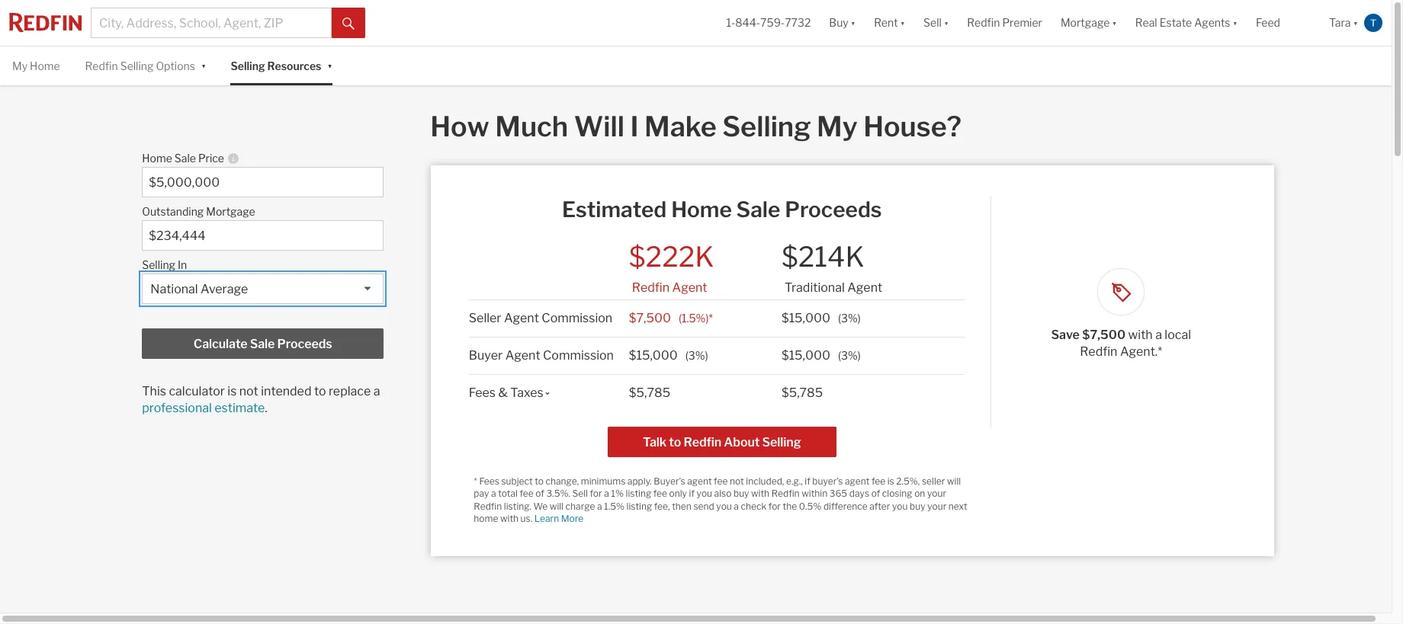 Task type: locate. For each thing, give the bounding box(es) containing it.
fees
[[469, 386, 496, 400], [480, 476, 500, 487]]

1 horizontal spatial my
[[817, 110, 858, 144]]

0 horizontal spatial not
[[239, 385, 259, 399]]

fees up pay
[[480, 476, 500, 487]]

agent
[[688, 476, 712, 487], [845, 476, 870, 487]]

mortgage left real
[[1061, 16, 1110, 29]]

▾ right options
[[201, 58, 206, 71]]

1 horizontal spatial home
[[142, 152, 172, 165]]

0 horizontal spatial $5,785
[[629, 386, 671, 400]]

calculate sale proceeds
[[194, 337, 332, 352]]

2 horizontal spatial sale
[[737, 197, 781, 223]]

0 vertical spatial buy
[[734, 489, 750, 500]]

redfin right my home on the left of page
[[85, 60, 118, 72]]

1 horizontal spatial you
[[717, 501, 732, 513]]

$15,000 for $7,500
[[782, 311, 831, 326]]

2 vertical spatial to
[[535, 476, 544, 487]]

with inside with a local redfin agent.*
[[1129, 328, 1153, 343]]

1 horizontal spatial sale
[[250, 337, 275, 352]]

resources
[[268, 60, 322, 72]]

* inside $7,500 (1.5%) *
[[709, 312, 713, 325]]

to right talk
[[669, 435, 681, 450]]

1 vertical spatial fees
[[480, 476, 500, 487]]

* down $222k redfin agent
[[709, 312, 713, 325]]

Home Sale Price text field
[[149, 176, 377, 190]]

professional
[[142, 402, 212, 416]]

on
[[915, 489, 926, 500]]

is
[[228, 385, 237, 399], [888, 476, 895, 487]]

0 vertical spatial for
[[590, 489, 603, 500]]

if right e.g.,
[[805, 476, 811, 487]]

with down listing.
[[501, 514, 519, 525]]

real estate agents ▾ link
[[1136, 0, 1238, 46]]

redfin down 'save $7,500' in the bottom right of the page
[[1081, 345, 1118, 360]]

you down closing
[[893, 501, 908, 513]]

included,
[[746, 476, 785, 487]]

▾ right resources
[[328, 58, 333, 71]]

agents
[[1195, 16, 1231, 29]]

1 vertical spatial sell
[[573, 489, 588, 500]]

0 vertical spatial is
[[228, 385, 237, 399]]

0 horizontal spatial with
[[501, 514, 519, 525]]

after
[[870, 501, 891, 513]]

learn more link
[[535, 514, 584, 525]]

charge
[[566, 501, 595, 513]]

(3%)
[[839, 312, 861, 325], [686, 349, 709, 362], [839, 349, 861, 362]]

1 horizontal spatial not
[[730, 476, 745, 487]]

$222k
[[629, 241, 715, 274]]

0 horizontal spatial home
[[30, 60, 60, 72]]

▾ left real
[[1113, 16, 1118, 29]]

your down seller at the right bottom of the page
[[928, 489, 947, 500]]

2 horizontal spatial home
[[672, 197, 732, 223]]

0 vertical spatial sell
[[924, 16, 942, 29]]

mortgage ▾ button
[[1052, 0, 1127, 46]]

$7,500 left (1.5%)
[[629, 311, 671, 326]]

to inside talk to redfin about selling button
[[669, 435, 681, 450]]

0 vertical spatial if
[[805, 476, 811, 487]]

save
[[1052, 328, 1080, 343]]

my home link
[[12, 47, 60, 86]]

to right subject
[[535, 476, 544, 487]]

1 vertical spatial buy
[[910, 501, 926, 513]]

with up the "agent.*"
[[1129, 328, 1153, 343]]

with
[[1129, 328, 1153, 343], [752, 489, 770, 500], [501, 514, 519, 525]]

average
[[201, 283, 248, 297]]

fee up also
[[714, 476, 728, 487]]

1 horizontal spatial will
[[948, 476, 962, 487]]

listing left fee,
[[627, 501, 653, 513]]

mortgage up outstanding mortgage text field in the left of the page
[[206, 205, 255, 218]]

1 vertical spatial your
[[928, 501, 947, 513]]

0 horizontal spatial mortgage
[[206, 205, 255, 218]]

$15,000 (3%)
[[782, 311, 861, 326], [629, 349, 709, 363], [782, 349, 861, 363]]

buy up check
[[734, 489, 750, 500]]

sell up charge
[[573, 489, 588, 500]]

buy down on
[[910, 501, 926, 513]]

$15,000
[[782, 311, 831, 326], [629, 349, 678, 363], [782, 349, 831, 363]]

2 horizontal spatial to
[[669, 435, 681, 450]]

sell right rent ▾
[[924, 16, 942, 29]]

if
[[805, 476, 811, 487], [689, 489, 695, 500]]

0 vertical spatial listing
[[626, 489, 652, 500]]

much
[[495, 110, 569, 144]]

sale for proceeds
[[250, 337, 275, 352]]

calculator
[[169, 385, 225, 399]]

home for my home
[[30, 60, 60, 72]]

if right only
[[689, 489, 695, 500]]

with down included, at the bottom of page
[[752, 489, 770, 500]]

0 horizontal spatial agent
[[688, 476, 712, 487]]

0 vertical spatial mortgage
[[1061, 16, 1110, 29]]

0 horizontal spatial to
[[314, 385, 326, 399]]

mortgage
[[1061, 16, 1110, 29], [206, 205, 255, 218]]

proceeds up '$214k'
[[785, 197, 882, 223]]

sell inside dropdown button
[[924, 16, 942, 29]]

1-844-759-7732
[[727, 16, 811, 29]]

fee up listing.
[[520, 489, 534, 500]]

submit search image
[[343, 17, 355, 30]]

estimate
[[215, 402, 265, 416]]

a inside with a local redfin agent.*
[[1156, 328, 1163, 343]]

commission down seller agent commission
[[543, 349, 614, 363]]

will right seller at the right bottom of the page
[[948, 476, 962, 487]]

a left check
[[734, 501, 739, 513]]

buyer's
[[654, 476, 686, 487]]

sell ▾ button
[[915, 0, 959, 46]]

of up we
[[536, 489, 545, 500]]

proceeds inside button
[[277, 337, 332, 352]]

is up closing
[[888, 476, 895, 487]]

you down also
[[717, 501, 732, 513]]

1 agent from the left
[[688, 476, 712, 487]]

agent up send at the bottom of the page
[[688, 476, 712, 487]]

$7,500 right save
[[1083, 328, 1126, 343]]

fees left &
[[469, 386, 496, 400]]

a left 1%
[[604, 489, 609, 500]]

* fees subject to change, minimums apply. buyer's agent fee not included, e.g., if buyer's agent fee is 2.5%, seller will pay a total fee of 3.5%. sell for a 1% listing fee only if you also buy with redfin within 365 days of closing on your redfin listing. we will charge a 1.5% listing fee, then send you a check for the 0.5% difference after you buy your next home with us.
[[474, 476, 968, 525]]

1 vertical spatial if
[[689, 489, 695, 500]]

1 horizontal spatial to
[[535, 476, 544, 487]]

844-
[[736, 16, 761, 29]]

$15,000 (3%) for $15,000
[[782, 349, 861, 363]]

1 vertical spatial not
[[730, 476, 745, 487]]

0 vertical spatial commission
[[542, 311, 613, 326]]

commission for seller agent commission
[[542, 311, 613, 326]]

selling
[[120, 60, 154, 72], [231, 60, 265, 72], [723, 110, 812, 144], [142, 259, 176, 272], [763, 435, 802, 450]]

tara
[[1330, 16, 1352, 29]]

proceeds up intended
[[277, 337, 332, 352]]

for
[[590, 489, 603, 500], [769, 501, 781, 513]]

not up also
[[730, 476, 745, 487]]

selling in
[[142, 259, 187, 272]]

your
[[928, 489, 947, 500], [928, 501, 947, 513]]

rent ▾ button
[[875, 0, 906, 46]]

0 vertical spatial with
[[1129, 328, 1153, 343]]

then
[[672, 501, 692, 513]]

agent right seller
[[504, 311, 539, 326]]

national average
[[151, 283, 248, 297]]

0 vertical spatial *
[[709, 312, 713, 325]]

0 vertical spatial to
[[314, 385, 326, 399]]

0 horizontal spatial will
[[550, 501, 564, 513]]

commission up buyer agent commission
[[542, 311, 613, 326]]

1 horizontal spatial $5,785
[[782, 386, 824, 400]]

2 horizontal spatial with
[[1129, 328, 1153, 343]]

1 horizontal spatial sell
[[924, 16, 942, 29]]

0 horizontal spatial if
[[689, 489, 695, 500]]

buy
[[830, 16, 849, 29]]

2.5%,
[[897, 476, 921, 487]]

2 $5,785 from the left
[[782, 386, 824, 400]]

0 horizontal spatial for
[[590, 489, 603, 500]]

you
[[697, 489, 713, 500], [717, 501, 732, 513], [893, 501, 908, 513]]

mortgage ▾
[[1061, 16, 1118, 29]]

1 vertical spatial proceeds
[[277, 337, 332, 352]]

1 vertical spatial will
[[550, 501, 564, 513]]

estimated home sale proceeds
[[562, 197, 882, 223]]

is up estimate
[[228, 385, 237, 399]]

for down minimums
[[590, 489, 603, 500]]

0 vertical spatial sale
[[175, 152, 196, 165]]

not up estimate
[[239, 385, 259, 399]]

buyer agent commission
[[469, 349, 614, 363]]

redfin up $7,500 (1.5%) *
[[632, 281, 670, 295]]

about
[[724, 435, 760, 450]]

1 vertical spatial for
[[769, 501, 781, 513]]

1 horizontal spatial *
[[709, 312, 713, 325]]

agent inside "$214k traditional agent"
[[848, 281, 883, 295]]

change,
[[546, 476, 579, 487]]

0 horizontal spatial *
[[474, 476, 478, 487]]

agent right the 'traditional'
[[848, 281, 883, 295]]

of
[[536, 489, 545, 500], [872, 489, 881, 500]]

within
[[802, 489, 828, 500]]

outstanding mortgage element
[[142, 198, 376, 221]]

my home
[[12, 60, 60, 72]]

next
[[949, 501, 968, 513]]

0 vertical spatial proceeds
[[785, 197, 882, 223]]

1 vertical spatial with
[[752, 489, 770, 500]]

▾ right buy
[[851, 16, 856, 29]]

listing.
[[504, 501, 532, 513]]

to left 'replace'
[[314, 385, 326, 399]]

1 horizontal spatial is
[[888, 476, 895, 487]]

sale
[[175, 152, 196, 165], [737, 197, 781, 223], [250, 337, 275, 352]]

not inside this calculator is not intended to replace a professional estimate .
[[239, 385, 259, 399]]

1-
[[727, 16, 736, 29]]

a left local
[[1156, 328, 1163, 343]]

1 of from the left
[[536, 489, 545, 500]]

0 vertical spatial home
[[30, 60, 60, 72]]

we
[[534, 501, 548, 513]]

you up send at the bottom of the page
[[697, 489, 713, 500]]

0 vertical spatial my
[[12, 60, 28, 72]]

of up after
[[872, 489, 881, 500]]

listing down 'apply.'
[[626, 489, 652, 500]]

a right 'replace'
[[374, 385, 380, 399]]

*
[[709, 312, 713, 325], [474, 476, 478, 487]]

City, Address, School, Agent, ZIP search field
[[91, 8, 332, 38]]

agent inside $222k redfin agent
[[673, 281, 708, 295]]

0 vertical spatial not
[[239, 385, 259, 399]]

agent
[[673, 281, 708, 295], [848, 281, 883, 295], [504, 311, 539, 326], [506, 349, 541, 363]]

1 vertical spatial my
[[817, 110, 858, 144]]

2 vertical spatial home
[[672, 197, 732, 223]]

1 horizontal spatial $7,500
[[1083, 328, 1126, 343]]

(3%) for $7,500
[[839, 312, 861, 325]]

1 vertical spatial mortgage
[[206, 205, 255, 218]]

will down 3.5%.
[[550, 501, 564, 513]]

0 vertical spatial $7,500
[[629, 311, 671, 326]]

redfin inside with a local redfin agent.*
[[1081, 345, 1118, 360]]

▾ right rent ▾
[[945, 16, 949, 29]]

$214k
[[782, 241, 865, 274]]

agent up (1.5%)
[[673, 281, 708, 295]]

0 horizontal spatial sale
[[175, 152, 196, 165]]

1 vertical spatial *
[[474, 476, 478, 487]]

fee up closing
[[872, 476, 886, 487]]

0 horizontal spatial sell
[[573, 489, 588, 500]]

0 horizontal spatial is
[[228, 385, 237, 399]]

1 vertical spatial $7,500
[[1083, 328, 1126, 343]]

0 vertical spatial fees
[[469, 386, 496, 400]]

0 horizontal spatial buy
[[734, 489, 750, 500]]

1 vertical spatial commission
[[543, 349, 614, 363]]

listing
[[626, 489, 652, 500], [627, 501, 653, 513]]

not
[[239, 385, 259, 399], [730, 476, 745, 487]]

0 horizontal spatial of
[[536, 489, 545, 500]]

your left next
[[928, 501, 947, 513]]

* up pay
[[474, 476, 478, 487]]

0 horizontal spatial proceeds
[[277, 337, 332, 352]]

2 vertical spatial sale
[[250, 337, 275, 352]]

tara ▾
[[1330, 16, 1359, 29]]

(3%) for $15,000
[[839, 349, 861, 362]]

1 horizontal spatial of
[[872, 489, 881, 500]]

real
[[1136, 16, 1158, 29]]

0 vertical spatial will
[[948, 476, 962, 487]]

1 horizontal spatial mortgage
[[1061, 16, 1110, 29]]

agent up days
[[845, 476, 870, 487]]

how
[[430, 110, 490, 144]]

talk
[[643, 435, 667, 450]]

▾
[[851, 16, 856, 29], [901, 16, 906, 29], [945, 16, 949, 29], [1113, 16, 1118, 29], [1233, 16, 1238, 29], [1354, 16, 1359, 29], [201, 58, 206, 71], [328, 58, 333, 71]]

0 horizontal spatial my
[[12, 60, 28, 72]]

rent ▾
[[875, 16, 906, 29]]

1 vertical spatial is
[[888, 476, 895, 487]]

for left the
[[769, 501, 781, 513]]

my
[[12, 60, 28, 72], [817, 110, 858, 144]]

1 horizontal spatial agent
[[845, 476, 870, 487]]

sale inside button
[[250, 337, 275, 352]]

1 vertical spatial to
[[669, 435, 681, 450]]



Task type: describe. For each thing, give the bounding box(es) containing it.
1-844-759-7732 link
[[727, 16, 811, 29]]

2 of from the left
[[872, 489, 881, 500]]

price
[[198, 152, 224, 165]]

premier
[[1003, 16, 1043, 29]]

also
[[715, 489, 732, 500]]

taxes
[[511, 386, 544, 400]]

buyer
[[469, 349, 503, 363]]

selling inside the redfin selling options ▾
[[120, 60, 154, 72]]

to inside * fees subject to change, minimums apply. buyer's agent fee not included, e.g., if buyer's agent fee is 2.5%, seller will pay a total fee of 3.5%. sell for a 1% listing fee only if you also buy with redfin within 365 days of closing on your redfin listing. we will charge a 1.5% listing fee, then send you a check for the 0.5% difference after you buy your next home with us.
[[535, 476, 544, 487]]

selling inside button
[[763, 435, 802, 450]]

e.g.,
[[787, 476, 803, 487]]

mortgage inside outstanding mortgage element
[[206, 205, 255, 218]]

Outstanding Mortgage text field
[[149, 229, 377, 244]]

subject
[[502, 476, 533, 487]]

.
[[265, 402, 268, 416]]

759-
[[761, 16, 785, 29]]

is inside this calculator is not intended to replace a professional estimate .
[[228, 385, 237, 399]]

365
[[830, 489, 848, 500]]

user photo image
[[1365, 14, 1383, 32]]

agent right buyer
[[506, 349, 541, 363]]

0.5%
[[799, 501, 822, 513]]

$222k redfin agent
[[629, 241, 715, 295]]

* inside * fees subject to change, minimums apply. buyer's agent fee not included, e.g., if buyer's agent fee is 2.5%, seller will pay a total fee of 3.5%. sell for a 1% listing fee only if you also buy with redfin within 365 days of closing on your redfin listing. we will charge a 1.5% listing fee, then send you a check for the 0.5% difference after you buy your next home with us.
[[474, 476, 478, 487]]

2 agent from the left
[[845, 476, 870, 487]]

talk to redfin about selling
[[643, 435, 802, 450]]

commission for buyer agent commission
[[543, 349, 614, 363]]

total
[[498, 489, 518, 500]]

options
[[156, 60, 195, 72]]

a left 1.5%
[[597, 501, 602, 513]]

redfin up home
[[474, 501, 502, 513]]

1 $5,785 from the left
[[629, 386, 671, 400]]

1 horizontal spatial buy
[[910, 501, 926, 513]]

&
[[499, 386, 508, 400]]

$15,000 for $15,000
[[782, 349, 831, 363]]

selling in element
[[142, 251, 376, 274]]

0 horizontal spatial $7,500
[[629, 311, 671, 326]]

estimated
[[562, 197, 667, 223]]

redfin inside the redfin selling options ▾
[[85, 60, 118, 72]]

2 horizontal spatial you
[[893, 501, 908, 513]]

apply.
[[628, 476, 652, 487]]

▾ right agents
[[1233, 16, 1238, 29]]

3.5%.
[[547, 489, 571, 500]]

▾ right rent at the top
[[901, 16, 906, 29]]

redfin up the
[[772, 489, 800, 500]]

redfin left premier
[[968, 16, 1001, 29]]

1 vertical spatial listing
[[627, 501, 653, 513]]

1 horizontal spatial if
[[805, 476, 811, 487]]

mortgage inside mortgage ▾ dropdown button
[[1061, 16, 1110, 29]]

a inside this calculator is not intended to replace a professional estimate .
[[374, 385, 380, 399]]

this
[[142, 385, 166, 399]]

the
[[783, 501, 797, 513]]

redfin selling options link
[[85, 47, 195, 86]]

sell inside * fees subject to change, minimums apply. buyer's agent fee not included, e.g., if buyer's agent fee is 2.5%, seller will pay a total fee of 3.5%. sell for a 1% listing fee only if you also buy with redfin within 365 days of closing on your redfin listing. we will charge a 1.5% listing fee, then send you a check for the 0.5% difference after you buy your next home with us.
[[573, 489, 588, 500]]

check
[[741, 501, 767, 513]]

feed
[[1257, 16, 1281, 29]]

$214k traditional agent
[[782, 241, 883, 295]]

a right pay
[[491, 489, 496, 500]]

buy ▾ button
[[830, 0, 856, 46]]

send
[[694, 501, 715, 513]]

1.5%
[[604, 501, 625, 513]]

selling resources link
[[231, 47, 322, 86]]

how much will i make selling my house?
[[430, 110, 962, 144]]

home sale price
[[142, 152, 224, 165]]

to inside this calculator is not intended to replace a professional estimate .
[[314, 385, 326, 399]]

0 horizontal spatial you
[[697, 489, 713, 500]]

seller
[[922, 476, 946, 487]]

buy ▾
[[830, 16, 856, 29]]

us.
[[521, 514, 533, 525]]

minimums
[[581, 476, 626, 487]]

home for estimated home sale proceeds
[[672, 197, 732, 223]]

local
[[1165, 328, 1192, 343]]

agent.*
[[1121, 345, 1163, 360]]

difference
[[824, 501, 868, 513]]

fees inside * fees subject to change, minimums apply. buyer's agent fee not included, e.g., if buyer's agent fee is 2.5%, seller will pay a total fee of 3.5%. sell for a 1% listing fee only if you also buy with redfin within 365 days of closing on your redfin listing. we will charge a 1.5% listing fee, then send you a check for the 0.5% difference after you buy your next home with us.
[[480, 476, 500, 487]]

learn
[[535, 514, 559, 525]]

buyer's
[[813, 476, 843, 487]]

calculate
[[194, 337, 248, 352]]

▾ right tara
[[1354, 16, 1359, 29]]

redfin premier
[[968, 16, 1043, 29]]

professional estimate link
[[142, 402, 265, 416]]

selling inside selling resources ▾
[[231, 60, 265, 72]]

seller
[[469, 311, 502, 326]]

1 horizontal spatial proceeds
[[785, 197, 882, 223]]

rent ▾ button
[[865, 0, 915, 46]]

replace
[[329, 385, 371, 399]]

fee up fee,
[[654, 489, 668, 500]]

fee,
[[655, 501, 670, 513]]

redfin selling options ▾
[[85, 58, 206, 72]]

calculate sale proceeds button
[[142, 329, 384, 360]]

sell ▾
[[924, 16, 949, 29]]

▾ inside the redfin selling options ▾
[[201, 58, 206, 71]]

1 horizontal spatial for
[[769, 501, 781, 513]]

is inside * fees subject to change, minimums apply. buyer's agent fee not included, e.g., if buyer's agent fee is 2.5%, seller will pay a total fee of 3.5%. sell for a 1% listing fee only if you also buy with redfin within 365 days of closing on your redfin listing. we will charge a 1.5% listing fee, then send you a check for the 0.5% difference after you buy your next home with us.
[[888, 476, 895, 487]]

real estate agents ▾
[[1136, 16, 1238, 29]]

sale for price
[[175, 152, 196, 165]]

1 vertical spatial home
[[142, 152, 172, 165]]

in
[[178, 259, 187, 272]]

national
[[151, 283, 198, 297]]

real estate agents ▾ button
[[1127, 0, 1248, 46]]

home
[[474, 514, 499, 525]]

only
[[670, 489, 687, 500]]

$7,500 (1.5%) *
[[629, 311, 713, 326]]

7732
[[785, 16, 811, 29]]

with a local redfin agent.*
[[1081, 328, 1192, 360]]

estate
[[1160, 16, 1193, 29]]

redfin inside $222k redfin agent
[[632, 281, 670, 295]]

0 vertical spatial your
[[928, 489, 947, 500]]

▾ inside selling resources ▾
[[328, 58, 333, 71]]

1 vertical spatial sale
[[737, 197, 781, 223]]

redfin left "about"
[[684, 435, 722, 450]]

more
[[561, 514, 584, 525]]

rent
[[875, 16, 899, 29]]

outstanding
[[142, 205, 204, 218]]

mortgage ▾ button
[[1061, 0, 1118, 46]]

selling resources ▾
[[231, 58, 333, 72]]

closing
[[883, 489, 913, 500]]

1 horizontal spatial with
[[752, 489, 770, 500]]

feed button
[[1248, 0, 1321, 46]]

days
[[850, 489, 870, 500]]

$15,000 (3%) for $7,500
[[782, 311, 861, 326]]

save $7,500
[[1052, 328, 1129, 343]]

will
[[574, 110, 625, 144]]

not inside * fees subject to change, minimums apply. buyer's agent fee not included, e.g., if buyer's agent fee is 2.5%, seller will pay a total fee of 3.5%. sell for a 1% listing fee only if you also buy with redfin within 365 days of closing on your redfin listing. we will charge a 1.5% listing fee, then send you a check for the 0.5% difference after you buy your next home with us.
[[730, 476, 745, 487]]

2 vertical spatial with
[[501, 514, 519, 525]]



Task type: vqa. For each thing, say whether or not it's contained in the screenshot.
Outstanding Mortgage
yes



